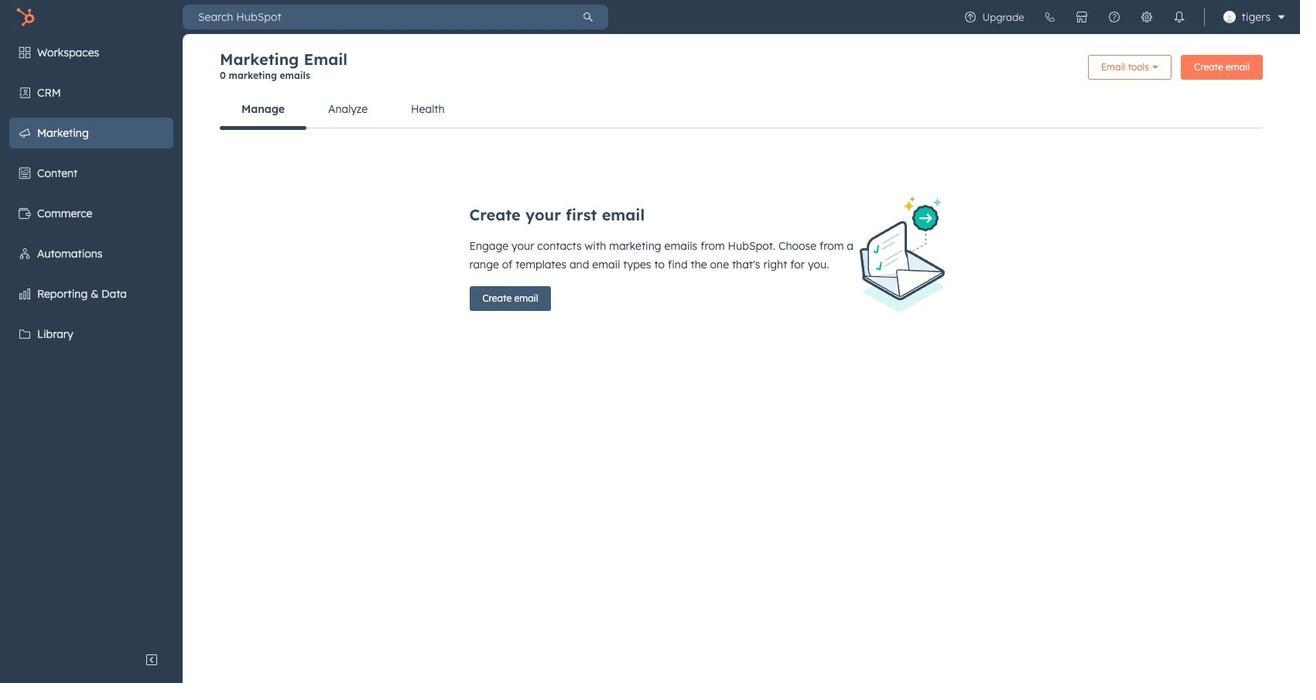 Task type: describe. For each thing, give the bounding box(es) containing it.
Search HubSpot search field
[[183, 5, 568, 29]]

settings image
[[1141, 11, 1153, 23]]

0 horizontal spatial menu
[[0, 34, 183, 645]]

help image
[[1108, 11, 1121, 23]]

marketplaces image
[[1076, 11, 1088, 23]]

howard n/a image
[[1224, 11, 1236, 23]]



Task type: vqa. For each thing, say whether or not it's contained in the screenshot.
Marketplaces image
yes



Task type: locate. For each thing, give the bounding box(es) containing it.
menu
[[954, 0, 1291, 34], [0, 34, 183, 645]]

1 horizontal spatial menu
[[954, 0, 1291, 34]]

notifications image
[[1173, 11, 1186, 23]]

banner
[[220, 50, 1264, 91]]

navigation
[[220, 91, 1264, 130]]



